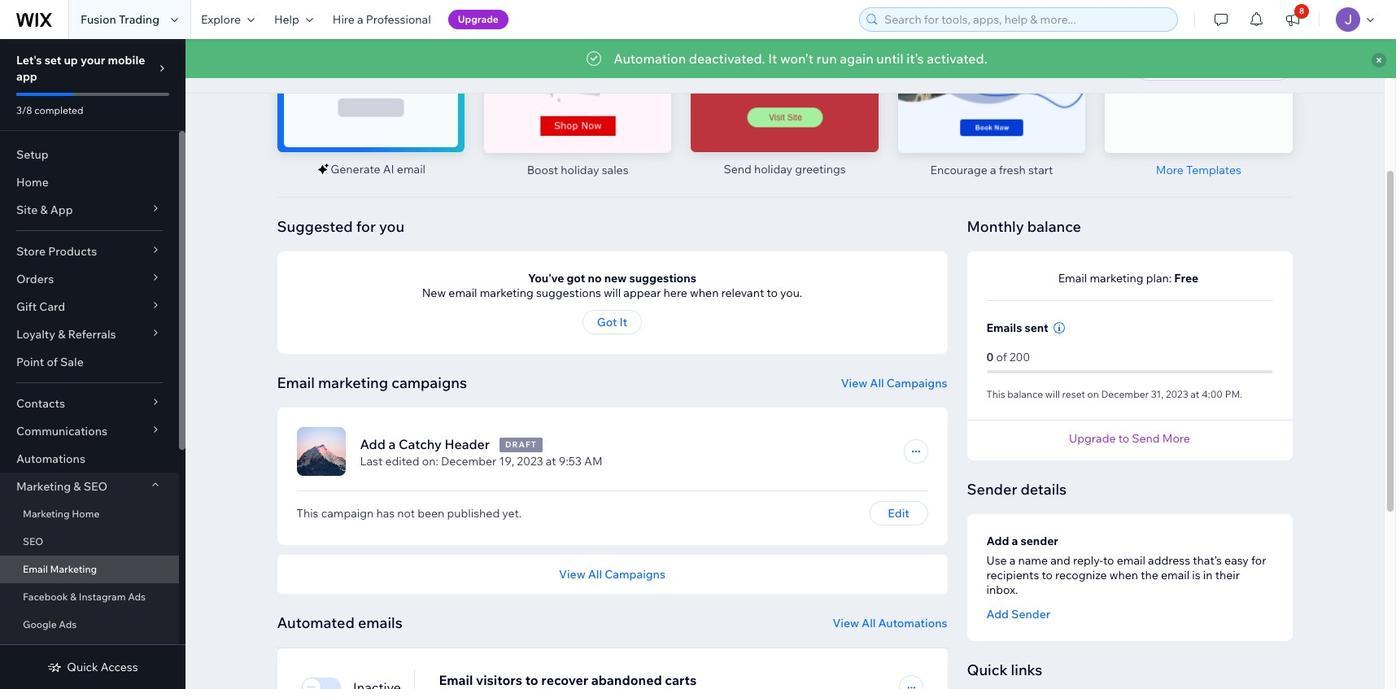 Task type: describe. For each thing, give the bounding box(es) containing it.
emails sent
[[987, 320, 1049, 335]]

encourage a fresh start
[[931, 162, 1053, 177]]

am
[[584, 454, 603, 468]]

1 vertical spatial 2023
[[517, 454, 543, 468]]

help
[[274, 12, 299, 27]]

marketing inside you've got no new suggestions new email marketing suggestions will appear here when relevant to you.
[[480, 285, 534, 300]]

4:00
[[1202, 388, 1223, 400]]

upgrade for upgrade to send more
[[1070, 431, 1116, 446]]

campaigns
[[392, 373, 467, 392]]

add sender
[[987, 607, 1051, 621]]

9:53
[[559, 454, 582, 468]]

suggested
[[277, 217, 353, 236]]

0 horizontal spatial view all campaigns button
[[559, 567, 666, 582]]

until
[[877, 50, 904, 67]]

1 vertical spatial view all campaigns
[[559, 567, 666, 582]]

31,
[[1152, 388, 1164, 400]]

automated
[[277, 613, 355, 632]]

of for 200
[[997, 350, 1007, 364]]

gift card
[[16, 300, 65, 314]]

start
[[1029, 162, 1053, 177]]

got it
[[597, 315, 628, 329]]

up
[[64, 53, 78, 68]]

boost holiday sales
[[527, 162, 629, 177]]

campaign
[[321, 506, 374, 521]]

templates
[[1187, 162, 1242, 177]]

when inside add a sender use a name and reply-to email address that's easy for recipients to recognize when the email is in their inbox.
[[1110, 568, 1139, 582]]

8
[[1300, 6, 1305, 16]]

fusion
[[81, 12, 116, 27]]

instagram
[[79, 591, 126, 603]]

this balance will reset on december 31, 2023 at 4:00 pm.
[[987, 388, 1243, 400]]

0 vertical spatial sender
[[967, 480, 1018, 499]]

add a catchy header
[[360, 436, 490, 452]]

new
[[422, 285, 446, 300]]

quick for quick links
[[967, 660, 1008, 679]]

new
[[605, 271, 627, 285]]

orders button
[[0, 265, 179, 293]]

for inside add a sender use a name and reply-to email address that's easy for recipients to recognize when the email is in their inbox.
[[1252, 553, 1267, 568]]

1 horizontal spatial home
[[72, 508, 100, 520]]

app
[[50, 203, 73, 217]]

0 horizontal spatial suggestions
[[536, 285, 601, 300]]

details
[[1021, 480, 1067, 499]]

boost
[[527, 162, 558, 177]]

plan:
[[1146, 271, 1172, 285]]

this for this campaign has not been published yet.
[[297, 506, 319, 521]]

app
[[16, 69, 37, 84]]

view for automated emails
[[833, 616, 859, 630]]

email inside you've got no new suggestions new email marketing suggestions will appear here when relevant to you.
[[449, 285, 477, 300]]

pm.
[[1225, 388, 1243, 400]]

0 vertical spatial send
[[724, 162, 752, 177]]

balance for this
[[1008, 388, 1043, 400]]

activated.
[[927, 50, 988, 67]]

use
[[987, 553, 1007, 568]]

email marketing
[[23, 563, 97, 575]]

0 vertical spatial view all campaigns
[[841, 376, 948, 390]]

help button
[[264, 0, 323, 39]]

inbox.
[[987, 582, 1018, 597]]

let's set up your mobile app
[[16, 53, 145, 84]]

got
[[597, 315, 617, 329]]

reply-
[[1074, 553, 1104, 568]]

emails
[[358, 613, 403, 632]]

gift card button
[[0, 293, 179, 321]]

encourage
[[931, 162, 988, 177]]

this for this balance will reset on december 31, 2023 at 4:00 pm.
[[987, 388, 1006, 400]]

a for professional
[[357, 12, 364, 27]]

email for email marketing
[[23, 563, 48, 575]]

quick access
[[67, 660, 138, 675]]

seo inside marketing & seo popup button
[[84, 479, 108, 494]]

got
[[567, 271, 586, 285]]

add for add a sender use a name and reply-to email address that's easy for recipients to recognize when the email is in their inbox.
[[987, 534, 1010, 548]]

orders
[[16, 272, 54, 286]]

0
[[987, 350, 994, 364]]

all for email marketing campaigns
[[870, 376, 884, 390]]

google
[[23, 619, 57, 631]]

relevant
[[722, 285, 764, 300]]

it inside got it button
[[620, 315, 628, 329]]

1 vertical spatial more
[[1163, 431, 1191, 446]]

google ads
[[23, 619, 77, 631]]

site & app button
[[0, 196, 179, 224]]

view all automations
[[833, 616, 948, 630]]

and
[[1051, 553, 1071, 568]]

communications button
[[0, 418, 179, 445]]

& for loyalty
[[58, 327, 65, 342]]

store products
[[16, 244, 97, 259]]

store products button
[[0, 238, 179, 265]]

visitors
[[476, 672, 523, 688]]

add for add sender
[[987, 607, 1009, 621]]

google ads link
[[0, 611, 179, 639]]

quick links
[[967, 660, 1043, 679]]

& for facebook
[[70, 591, 77, 603]]

campaigns for the left view all campaigns "button"
[[605, 567, 666, 582]]

email for email marketing campaigns
[[277, 373, 315, 392]]

a for fresh
[[990, 162, 997, 177]]

email right the 'ai'
[[397, 162, 426, 177]]

sender details
[[967, 480, 1067, 499]]

0 vertical spatial 2023
[[1166, 388, 1189, 400]]

a for sender
[[1012, 534, 1019, 548]]

sales
[[602, 162, 629, 177]]

& for site
[[40, 203, 48, 217]]

on
[[1088, 388, 1099, 400]]

1 vertical spatial will
[[1046, 388, 1060, 400]]

upgrade to send more
[[1070, 431, 1191, 446]]

not
[[397, 506, 415, 521]]

balance for monthly
[[1028, 217, 1082, 236]]

automation
[[614, 50, 686, 67]]

monthly
[[967, 217, 1024, 236]]

email marketing campaigns
[[277, 373, 467, 392]]

explore
[[201, 12, 241, 27]]

in
[[1204, 568, 1213, 582]]

0 horizontal spatial ads
[[59, 619, 77, 631]]

deactivated.
[[689, 50, 766, 67]]

hire a professional link
[[323, 0, 441, 39]]

professional
[[366, 12, 431, 27]]

0 vertical spatial view all campaigns button
[[841, 376, 948, 390]]

0 of 200
[[987, 350, 1031, 364]]

email marketing link
[[0, 556, 179, 584]]

a right use
[[1010, 553, 1016, 568]]

email for email visitors to recover abandoned carts
[[439, 672, 473, 688]]

0 vertical spatial more
[[1156, 162, 1184, 177]]



Task type: vqa. For each thing, say whether or not it's contained in the screenshot.
'To' to the top
no



Task type: locate. For each thing, give the bounding box(es) containing it.
1 vertical spatial for
[[1252, 553, 1267, 568]]

0 vertical spatial seo
[[84, 479, 108, 494]]

1 horizontal spatial view all campaigns
[[841, 376, 948, 390]]

quick inside sidebar element
[[67, 660, 98, 675]]

monthly balance
[[967, 217, 1082, 236]]

1 horizontal spatial campaigns
[[887, 376, 948, 390]]

automations link
[[0, 445, 179, 473]]

communications
[[16, 424, 107, 439]]

0 vertical spatial all
[[870, 376, 884, 390]]

more left templates
[[1156, 162, 1184, 177]]

quick left access
[[67, 660, 98, 675]]

your
[[81, 53, 105, 68]]

holiday for boost
[[561, 162, 599, 177]]

1 vertical spatial view all campaigns button
[[559, 567, 666, 582]]

2 horizontal spatial marketing
[[1090, 271, 1144, 285]]

a left fresh
[[990, 162, 997, 177]]

last edited on: december 19, 2023 at 9:53 am
[[360, 454, 603, 468]]

this down '0'
[[987, 388, 1006, 400]]

email left address
[[1117, 553, 1146, 568]]

email inside sidebar element
[[23, 563, 48, 575]]

upgrade down on at the right bottom of the page
[[1070, 431, 1116, 446]]

to right 'visitors'
[[525, 672, 539, 688]]

1 horizontal spatial december
[[1102, 388, 1149, 400]]

a left sender
[[1012, 534, 1019, 548]]

marketing home
[[23, 508, 100, 520]]

greetings
[[795, 162, 846, 177]]

add for add a catchy header
[[360, 436, 386, 452]]

seo inside seo link
[[23, 536, 43, 548]]

1 vertical spatial view
[[559, 567, 586, 582]]

of for sale
[[47, 355, 58, 370]]

0 horizontal spatial seo
[[23, 536, 43, 548]]

0 vertical spatial will
[[604, 285, 621, 300]]

1 horizontal spatial holiday
[[754, 162, 793, 177]]

point
[[16, 355, 44, 370]]

here
[[664, 285, 688, 300]]

it right 'got'
[[620, 315, 628, 329]]

& right facebook
[[70, 591, 77, 603]]

0 horizontal spatial december
[[441, 454, 497, 468]]

when inside you've got no new suggestions new email marketing suggestions will appear here when relevant to you.
[[690, 285, 719, 300]]

2 vertical spatial marketing
[[50, 563, 97, 575]]

1 vertical spatial december
[[441, 454, 497, 468]]

1 vertical spatial upgrade
[[1070, 431, 1116, 446]]

email visitors to recover abandoned carts
[[439, 672, 697, 688]]

& right loyalty
[[58, 327, 65, 342]]

0 horizontal spatial at
[[546, 454, 556, 468]]

home down setup
[[16, 175, 49, 190]]

1 vertical spatial all
[[588, 567, 602, 582]]

1 horizontal spatial this
[[987, 388, 1006, 400]]

email for email marketing plan: free
[[1059, 271, 1088, 285]]

0 vertical spatial this
[[987, 388, 1006, 400]]

1 horizontal spatial for
[[1252, 553, 1267, 568]]

0 vertical spatial december
[[1102, 388, 1149, 400]]

to left recognize
[[1042, 568, 1053, 582]]

yet.
[[502, 506, 522, 521]]

loyalty & referrals button
[[0, 321, 179, 348]]

at left 4:00
[[1191, 388, 1200, 400]]

to left the
[[1104, 553, 1115, 568]]

0 horizontal spatial view all campaigns
[[559, 567, 666, 582]]

0 horizontal spatial quick
[[67, 660, 98, 675]]

1 horizontal spatial marketing
[[480, 285, 534, 300]]

0 vertical spatial upgrade
[[458, 13, 499, 25]]

home
[[16, 175, 49, 190], [72, 508, 100, 520]]

2 holiday from the left
[[561, 162, 599, 177]]

you.
[[781, 285, 803, 300]]

1 vertical spatial send
[[1132, 431, 1160, 446]]

suggestions right new in the left of the page
[[630, 271, 697, 285]]

balance
[[1028, 217, 1082, 236], [1008, 388, 1043, 400]]

quick left links
[[967, 660, 1008, 679]]

a
[[357, 12, 364, 27], [990, 162, 997, 177], [389, 436, 396, 452], [1012, 534, 1019, 548], [1010, 553, 1016, 568]]

you've got no new suggestions new email marketing suggestions will appear here when relevant to you.
[[422, 271, 803, 300]]

add up last
[[360, 436, 386, 452]]

facebook
[[23, 591, 68, 603]]

to down this balance will reset on december 31, 2023 at 4:00 pm.
[[1119, 431, 1130, 446]]

1 vertical spatial this
[[297, 506, 319, 521]]

3/8
[[16, 104, 32, 116]]

add a sender use a name and reply-to email address that's easy for recipients to recognize when the email is in their inbox.
[[987, 534, 1267, 597]]

1 horizontal spatial automations
[[879, 616, 948, 630]]

1 horizontal spatial suggestions
[[630, 271, 697, 285]]

loyalty & referrals
[[16, 327, 116, 342]]

1 horizontal spatial quick
[[967, 660, 1008, 679]]

fresh
[[999, 162, 1026, 177]]

marketing down marketing & seo
[[23, 508, 70, 520]]

marketing for marketing home
[[23, 508, 70, 520]]

2 vertical spatial all
[[862, 616, 876, 630]]

upgrade inside button
[[458, 13, 499, 25]]

1 vertical spatial automations
[[879, 616, 948, 630]]

marketing left plan:
[[1090, 271, 1144, 285]]

1 vertical spatial it
[[620, 315, 628, 329]]

0 horizontal spatial send
[[724, 162, 752, 177]]

december right on at the right bottom of the page
[[1102, 388, 1149, 400]]

email marketing plan: free
[[1059, 271, 1199, 285]]

1 vertical spatial sender
[[1012, 607, 1051, 621]]

1 horizontal spatial at
[[1191, 388, 1200, 400]]

ads
[[128, 591, 146, 603], [59, 619, 77, 631]]

sender down inbox. at the right of page
[[1012, 607, 1051, 621]]

1 vertical spatial campaigns
[[605, 567, 666, 582]]

0 horizontal spatial it
[[620, 315, 628, 329]]

to left you.
[[767, 285, 778, 300]]

it inside the automation deactivated. it won't run again until it's activated. alert
[[769, 50, 778, 67]]

setup
[[16, 147, 49, 162]]

when
[[690, 285, 719, 300], [1110, 568, 1139, 582]]

1 vertical spatial add
[[987, 534, 1010, 548]]

quick for quick access
[[67, 660, 98, 675]]

access
[[101, 660, 138, 675]]

0 vertical spatial campaigns
[[887, 376, 948, 390]]

hire
[[333, 12, 355, 27]]

0 vertical spatial for
[[356, 217, 376, 236]]

balance down 200
[[1008, 388, 1043, 400]]

& right site
[[40, 203, 48, 217]]

1 horizontal spatial of
[[997, 350, 1007, 364]]

email right new
[[449, 285, 477, 300]]

Search for tools, apps, help & more... field
[[880, 8, 1173, 31]]

to inside you've got no new suggestions new email marketing suggestions will appear here when relevant to you.
[[767, 285, 778, 300]]

home link
[[0, 168, 179, 196]]

contacts
[[16, 396, 65, 411]]

0 horizontal spatial upgrade
[[458, 13, 499, 25]]

suggestions
[[630, 271, 697, 285], [536, 285, 601, 300]]

holiday left greetings
[[754, 162, 793, 177]]

referrals
[[68, 327, 116, 342]]

1 horizontal spatial ads
[[128, 591, 146, 603]]

1 vertical spatial when
[[1110, 568, 1139, 582]]

home down marketing & seo popup button
[[72, 508, 100, 520]]

1 quick from the left
[[67, 660, 98, 675]]

fusion trading
[[81, 12, 160, 27]]

2 vertical spatial view
[[833, 616, 859, 630]]

0 horizontal spatial campaigns
[[605, 567, 666, 582]]

marketing left campaigns
[[318, 373, 388, 392]]

sender left details
[[967, 480, 1018, 499]]

sale
[[60, 355, 84, 370]]

1 horizontal spatial 2023
[[1166, 388, 1189, 400]]

of right '0'
[[997, 350, 1007, 364]]

sender
[[1021, 534, 1059, 548]]

quick access button
[[47, 660, 138, 675]]

when left the
[[1110, 568, 1139, 582]]

seo link
[[0, 528, 179, 556]]

add inside add a sender use a name and reply-to email address that's easy for recipients to recognize when the email is in their inbox.
[[987, 534, 1010, 548]]

0 horizontal spatial will
[[604, 285, 621, 300]]

of left sale
[[47, 355, 58, 370]]

view for email marketing campaigns
[[841, 376, 868, 390]]

december
[[1102, 388, 1149, 400], [441, 454, 497, 468]]

marketing up marketing home on the left bottom
[[16, 479, 71, 494]]

on:
[[422, 454, 439, 468]]

upgrade right professional on the left
[[458, 13, 499, 25]]

ads right instagram
[[128, 591, 146, 603]]

8 button
[[1275, 0, 1311, 39]]

email left is
[[1161, 568, 1190, 582]]

site
[[16, 203, 38, 217]]

marketing up facebook & instagram ads
[[50, 563, 97, 575]]

will inside you've got no new suggestions new email marketing suggestions will appear here when relevant to you.
[[604, 285, 621, 300]]

this campaign has not been published yet.
[[297, 506, 522, 521]]

their
[[1216, 568, 1240, 582]]

1 vertical spatial seo
[[23, 536, 43, 548]]

0 vertical spatial automations
[[16, 452, 85, 466]]

1 horizontal spatial will
[[1046, 388, 1060, 400]]

campaigns for view all campaigns "button" to the top
[[887, 376, 948, 390]]

upgrade button
[[448, 10, 509, 29]]

2023 right 31,
[[1166, 388, 1189, 400]]

0 horizontal spatial when
[[690, 285, 719, 300]]

card
[[39, 300, 65, 314]]

holiday for send
[[754, 162, 793, 177]]

more down 31,
[[1163, 431, 1191, 446]]

sidebar element
[[0, 39, 186, 689]]

2023 down draft
[[517, 454, 543, 468]]

you
[[379, 217, 405, 236]]

marketing for campaigns
[[318, 373, 388, 392]]

balance down the start
[[1028, 217, 1082, 236]]

add up use
[[987, 534, 1010, 548]]

to
[[767, 285, 778, 300], [1119, 431, 1130, 446], [1104, 553, 1115, 568], [1042, 568, 1053, 582], [525, 672, 539, 688]]

marketing for marketing & seo
[[16, 479, 71, 494]]

suggestions up 'got'
[[536, 285, 601, 300]]

0 vertical spatial at
[[1191, 388, 1200, 400]]

all for automated emails
[[862, 616, 876, 630]]

automation deactivated. it won't run again until it's activated. alert
[[186, 39, 1397, 78]]

0 vertical spatial home
[[16, 175, 49, 190]]

catchy
[[399, 436, 442, 452]]

of inside sidebar element
[[47, 355, 58, 370]]

marketing home link
[[0, 501, 179, 528]]

a for catchy
[[389, 436, 396, 452]]

holiday left sales
[[561, 162, 599, 177]]

again
[[840, 50, 874, 67]]

0 vertical spatial ads
[[128, 591, 146, 603]]

0 horizontal spatial for
[[356, 217, 376, 236]]

0 horizontal spatial of
[[47, 355, 58, 370]]

0 vertical spatial add
[[360, 436, 386, 452]]

1 vertical spatial home
[[72, 508, 100, 520]]

upgrade for upgrade
[[458, 13, 499, 25]]

setup link
[[0, 141, 179, 168]]

home inside "link"
[[16, 175, 49, 190]]

a up edited
[[389, 436, 396, 452]]

email
[[397, 162, 426, 177], [449, 285, 477, 300], [1117, 553, 1146, 568], [1161, 568, 1190, 582]]

edit button
[[870, 501, 928, 525]]

2 quick from the left
[[967, 660, 1008, 679]]

1 vertical spatial at
[[546, 454, 556, 468]]

add down inbox. at the right of page
[[987, 607, 1009, 621]]

1 horizontal spatial view all campaigns button
[[841, 376, 948, 390]]

set
[[45, 53, 61, 68]]

0 vertical spatial balance
[[1028, 217, 1082, 236]]

& for marketing
[[74, 479, 81, 494]]

draft
[[505, 439, 537, 450]]

carts
[[665, 672, 697, 688]]

recognize
[[1056, 568, 1107, 582]]

1 vertical spatial balance
[[1008, 388, 1043, 400]]

when right here
[[690, 285, 719, 300]]

will left reset
[[1046, 388, 1060, 400]]

will right no
[[604, 285, 621, 300]]

holiday
[[754, 162, 793, 177], [561, 162, 599, 177]]

0 horizontal spatial home
[[16, 175, 49, 190]]

site & app
[[16, 203, 73, 217]]

december down 'header'
[[441, 454, 497, 468]]

that's
[[1193, 553, 1222, 568]]

run
[[817, 50, 837, 67]]

recipients
[[987, 568, 1040, 582]]

1 horizontal spatial send
[[1132, 431, 1160, 446]]

0 vertical spatial view
[[841, 376, 868, 390]]

ads right google
[[59, 619, 77, 631]]

automation deactivated. it won't run again until it's activated.
[[614, 50, 988, 67]]

it left won't
[[769, 50, 778, 67]]

1 holiday from the left
[[754, 162, 793, 177]]

for left you
[[356, 217, 376, 236]]

seo up marketing home link
[[84, 479, 108, 494]]

address
[[1148, 553, 1191, 568]]

view
[[841, 376, 868, 390], [559, 567, 586, 582], [833, 616, 859, 630]]

0 horizontal spatial this
[[297, 506, 319, 521]]

for right easy
[[1252, 553, 1267, 568]]

0 horizontal spatial 2023
[[517, 454, 543, 468]]

& up marketing home link
[[74, 479, 81, 494]]

contacts button
[[0, 390, 179, 418]]

0 vertical spatial when
[[690, 285, 719, 300]]

automations inside automations link
[[16, 452, 85, 466]]

1 horizontal spatial upgrade
[[1070, 431, 1116, 446]]

0 vertical spatial marketing
[[16, 479, 71, 494]]

suggested for you
[[277, 217, 405, 236]]

reset
[[1063, 388, 1086, 400]]

2 vertical spatial add
[[987, 607, 1009, 621]]

trading
[[119, 12, 160, 27]]

a right 'hire'
[[357, 12, 364, 27]]

0 horizontal spatial automations
[[16, 452, 85, 466]]

upgrade to send more button
[[1070, 431, 1191, 446]]

0 horizontal spatial holiday
[[561, 162, 599, 177]]

recover
[[542, 672, 589, 688]]

0 vertical spatial it
[[769, 50, 778, 67]]

1 vertical spatial marketing
[[23, 508, 70, 520]]

seo up email marketing at the bottom left of the page
[[23, 536, 43, 548]]

marketing left got
[[480, 285, 534, 300]]

1 vertical spatial ads
[[59, 619, 77, 631]]

you've
[[528, 271, 564, 285]]

free
[[1175, 271, 1199, 285]]

marketing for plan:
[[1090, 271, 1144, 285]]

marketing inside popup button
[[16, 479, 71, 494]]

1 horizontal spatial seo
[[84, 479, 108, 494]]

1 horizontal spatial when
[[1110, 568, 1139, 582]]

completed
[[34, 104, 83, 116]]

& inside dropdown button
[[40, 203, 48, 217]]

this left "campaign"
[[297, 506, 319, 521]]

0 horizontal spatial marketing
[[318, 373, 388, 392]]

at left 9:53
[[546, 454, 556, 468]]

1 horizontal spatial it
[[769, 50, 778, 67]]

marketing & seo
[[16, 479, 108, 494]]

generate ai email
[[331, 162, 426, 177]]



